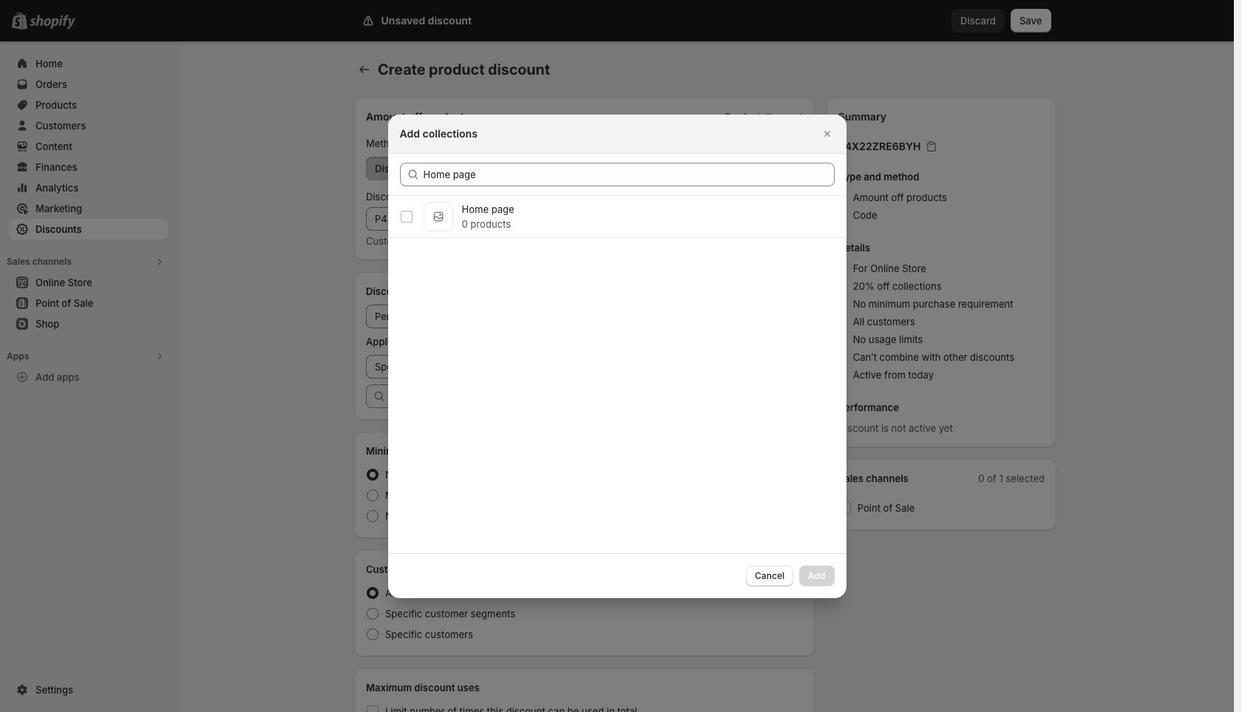 Task type: locate. For each thing, give the bounding box(es) containing it.
dialog
[[0, 114, 1234, 598]]

Search collections text field
[[423, 162, 835, 186]]

shopify image
[[33, 15, 78, 30]]



Task type: vqa. For each thing, say whether or not it's contained in the screenshot.
Search collections text box
yes



